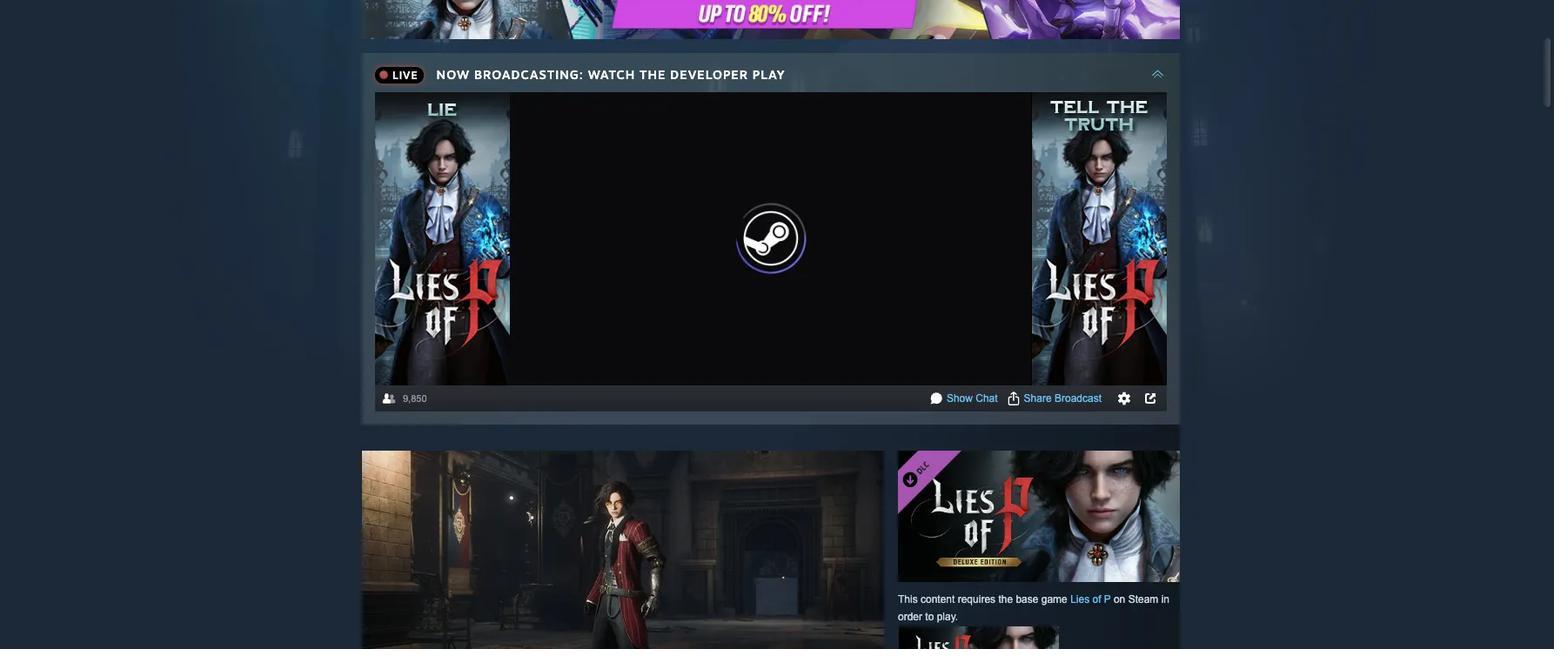 Task type: locate. For each thing, give the bounding box(es) containing it.
show chat
[[947, 392, 998, 405]]

this
[[898, 593, 918, 606]]

to
[[926, 611, 934, 623]]

lies
[[1071, 593, 1090, 606]]

in
[[1162, 593, 1170, 606]]

on steam in order to play.
[[898, 593, 1170, 623]]

p
[[1105, 593, 1111, 606]]

0 vertical spatial the
[[640, 67, 666, 82]]

this content requires the base game lies of p
[[898, 593, 1111, 606]]

game
[[1042, 593, 1068, 606]]

0 horizontal spatial the
[[640, 67, 666, 82]]

the for base
[[999, 593, 1013, 606]]

requires
[[958, 593, 996, 606]]

base
[[1016, 593, 1039, 606]]

steam
[[1129, 593, 1159, 606]]

the
[[640, 67, 666, 82], [999, 593, 1013, 606]]

1 vertical spatial the
[[999, 593, 1013, 606]]

now
[[437, 67, 470, 82]]

1 horizontal spatial the
[[999, 593, 1013, 606]]

the left base
[[999, 593, 1013, 606]]

chat
[[976, 392, 998, 405]]

the right watch
[[640, 67, 666, 82]]



Task type: describe. For each thing, give the bounding box(es) containing it.
broadcast
[[1055, 392, 1102, 405]]

share
[[1024, 392, 1052, 405]]

developer
[[671, 67, 749, 82]]

share broadcast
[[1024, 392, 1102, 405]]

now broadcasting: watch the developer play
[[437, 67, 786, 82]]

share broadcast link
[[1024, 392, 1102, 405]]

play.
[[937, 611, 959, 623]]

show
[[947, 392, 973, 405]]

live
[[393, 69, 418, 82]]

show chat link
[[947, 392, 998, 405]]

watch
[[588, 67, 636, 82]]

on
[[1114, 593, 1126, 606]]

play
[[753, 67, 786, 82]]

of
[[1093, 593, 1102, 606]]

order
[[898, 611, 923, 623]]

content
[[921, 593, 955, 606]]

broadcasting:
[[474, 67, 584, 82]]

the for developer
[[640, 67, 666, 82]]

lies of p link
[[1071, 593, 1111, 606]]



Task type: vqa. For each thing, say whether or not it's contained in the screenshot.
'-' corresponding to $162.90
no



